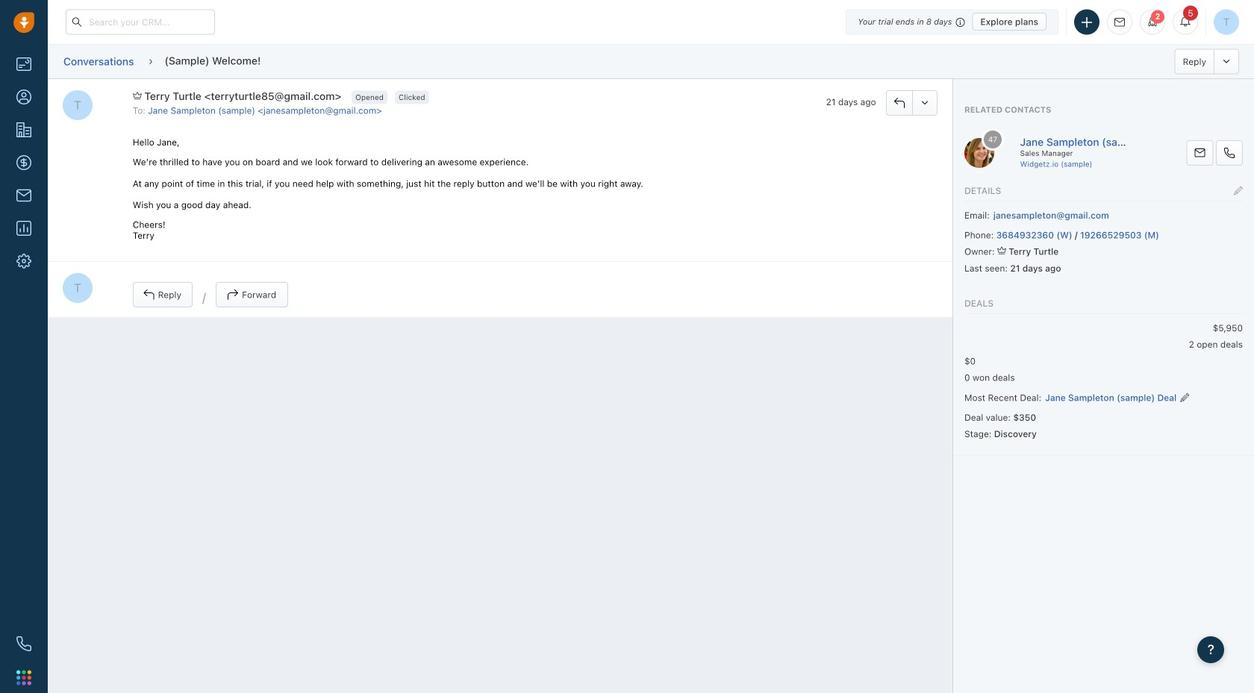 Task type: describe. For each thing, give the bounding box(es) containing it.
edit image
[[1235, 186, 1244, 196]]

phone image
[[16, 637, 31, 652]]



Task type: locate. For each thing, give the bounding box(es) containing it.
Search your CRM... text field
[[66, 9, 215, 35]]

freshworks switcher image
[[16, 671, 31, 686]]

send email image
[[1115, 17, 1126, 27]]

phone element
[[9, 630, 39, 660]]

menu item
[[1177, 392, 1190, 408]]



